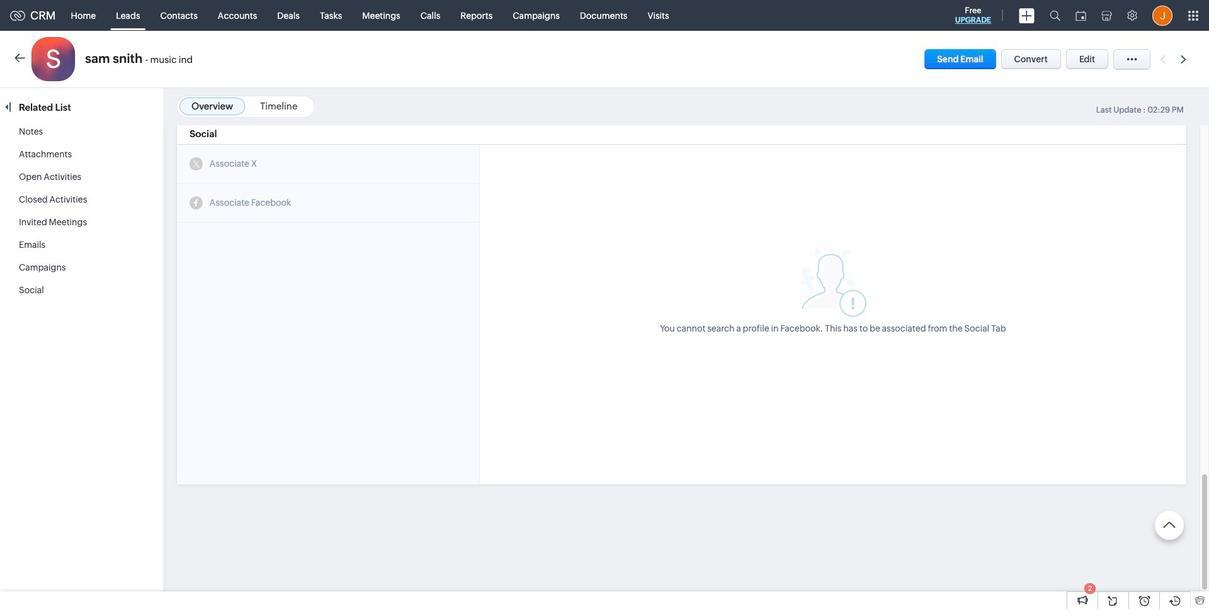 Task type: vqa. For each thing, say whether or not it's contained in the screenshot.
the leftmost Deals link
no



Task type: locate. For each thing, give the bounding box(es) containing it.
logo image
[[10, 10, 25, 20]]



Task type: describe. For each thing, give the bounding box(es) containing it.
calendar image
[[1076, 10, 1087, 20]]

create menu image
[[1020, 8, 1035, 23]]

profile image
[[1153, 5, 1173, 26]]

search image
[[1050, 10, 1061, 21]]

search element
[[1043, 0, 1069, 31]]

next record image
[[1181, 55, 1190, 63]]

previous record image
[[1161, 55, 1166, 63]]

profile element
[[1146, 0, 1181, 31]]

create menu element
[[1012, 0, 1043, 31]]



